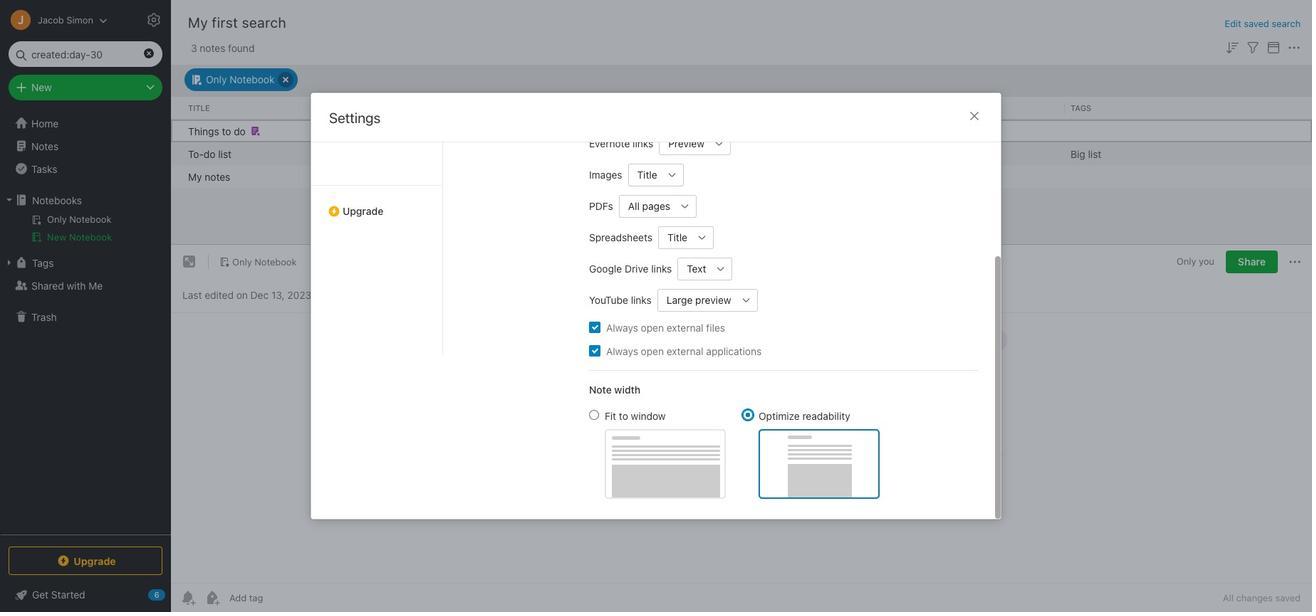 Task type: vqa. For each thing, say whether or not it's contained in the screenshot.
Howard Brown
no



Task type: locate. For each thing, give the bounding box(es) containing it.
title inside choose default view option for spreadsheets "field"
[[667, 232, 687, 244]]

always for always open external applications
[[606, 345, 638, 357]]

do right things
[[234, 125, 246, 137]]

1 vertical spatial 7 min ago
[[557, 170, 602, 182]]

2 7 from the top
[[557, 170, 563, 182]]

0 vertical spatial do
[[234, 125, 246, 137]]

files
[[706, 322, 725, 334]]

1 vertical spatial notes
[[205, 170, 230, 182]]

things
[[188, 125, 219, 137]]

my
[[188, 14, 208, 31], [188, 170, 202, 182]]

search
[[242, 14, 286, 31], [1272, 18, 1301, 29]]

0 vertical spatial title button
[[628, 163, 661, 186]]

7 left images
[[557, 170, 563, 182]]

new inside popup button
[[31, 81, 52, 93]]

only notebook button
[[185, 68, 298, 91], [214, 252, 302, 272]]

1 vertical spatial notebook
[[69, 232, 112, 243]]

search up found
[[242, 14, 286, 31]]

notes down the to-do list
[[205, 170, 230, 182]]

7
[[557, 147, 563, 160], [557, 170, 563, 182]]

7 min ago up images
[[557, 147, 602, 160]]

tab list
[[461, 0, 578, 355]]

Always open external files checkbox
[[589, 322, 601, 333]]

0 vertical spatial tags
[[1071, 103, 1092, 112]]

3 notes found
[[191, 42, 255, 54]]

1 vertical spatial do
[[204, 147, 215, 160]]

0 vertical spatial links
[[633, 137, 653, 150]]

Choose default view option for Evernote links field
[[659, 132, 731, 155]]

to inside button
[[222, 125, 231, 137]]

to right fit
[[619, 410, 628, 422]]

Always open external applications checkbox
[[589, 346, 601, 357]]

1 vertical spatial open
[[641, 345, 664, 357]]

0 vertical spatial only notebook button
[[185, 68, 298, 91]]

1 external from the top
[[667, 322, 704, 334]]

notebook down found
[[230, 73, 275, 85]]

new
[[31, 81, 52, 93], [47, 232, 67, 243]]

upgrade button
[[311, 185, 442, 223], [9, 547, 162, 576]]

note
[[589, 384, 612, 396]]

tags button
[[0, 251, 170, 274]]

1 vertical spatial only notebook
[[232, 256, 297, 268]]

title button down choose default view option for pdfs field on the top of page
[[658, 226, 691, 249]]

0 vertical spatial notebook
[[230, 73, 275, 85]]

notes inside row group
[[205, 170, 230, 182]]

32 min ago
[[691, 147, 742, 160]]

always open external applications
[[606, 345, 762, 357]]

close image
[[966, 108, 983, 125]]

1 open from the top
[[641, 322, 664, 334]]

only notebook
[[206, 73, 275, 85], [232, 256, 297, 268]]

0 vertical spatial my
[[188, 14, 208, 31]]

saved right edit
[[1244, 18, 1269, 29]]

all left the pages
[[628, 200, 640, 212]]

2 vertical spatial notebook
[[254, 256, 297, 268]]

1 my from the top
[[188, 14, 208, 31]]

7 min ago
[[557, 147, 602, 160], [557, 170, 602, 182]]

my down to-
[[188, 170, 202, 182]]

1 horizontal spatial search
[[1272, 18, 1301, 29]]

text
[[687, 263, 706, 275]]

open
[[641, 322, 664, 334], [641, 345, 664, 357]]

1 vertical spatial title button
[[658, 226, 691, 249]]

1 vertical spatial always
[[606, 345, 638, 357]]

1 vertical spatial tags
[[32, 257, 54, 269]]

my up 3
[[188, 14, 208, 31]]

upgrade for rightmost "upgrade" popup button
[[343, 205, 383, 217]]

1 horizontal spatial settings
[[329, 110, 381, 126]]

1 horizontal spatial only
[[232, 256, 252, 268]]

all left changes
[[1223, 593, 1234, 604]]

notebook inside note window element
[[254, 256, 297, 268]]

Choose default view option for Google Drive links field
[[678, 258, 733, 280]]

7 left evernote
[[557, 147, 563, 160]]

note width
[[589, 384, 641, 396]]

title
[[188, 103, 210, 112], [637, 169, 657, 181], [667, 232, 687, 244]]

3
[[191, 42, 197, 54]]

row group containing things to do
[[171, 119, 1312, 188]]

0 vertical spatial upgrade
[[343, 205, 383, 217]]

2 open from the top
[[641, 345, 664, 357]]

0 vertical spatial 7
[[557, 147, 563, 160]]

new inside button
[[47, 232, 67, 243]]

0 horizontal spatial search
[[242, 14, 286, 31]]

to for things
[[222, 125, 231, 137]]

0 vertical spatial always
[[606, 322, 638, 334]]

1 always from the top
[[606, 322, 638, 334]]

only
[[206, 73, 227, 85], [1177, 256, 1196, 267], [232, 256, 252, 268]]

always
[[606, 322, 638, 334], [606, 345, 638, 357]]

tree containing home
[[0, 112, 171, 534]]

0 vertical spatial upgrade button
[[311, 185, 442, 223]]

1 vertical spatial upgrade button
[[9, 547, 162, 576]]

external for files
[[667, 322, 704, 334]]

things to do button
[[171, 119, 1312, 142]]

1 vertical spatial upgrade
[[74, 555, 116, 567]]

1 vertical spatial my
[[188, 170, 202, 182]]

upgrade
[[343, 205, 383, 217], [74, 555, 116, 567]]

shared with me
[[31, 280, 103, 292]]

add tag image
[[204, 590, 221, 607]]

1 horizontal spatial all
[[1223, 593, 1234, 604]]

notes link
[[0, 135, 170, 157]]

2 row group from the top
[[171, 119, 1312, 188]]

0 vertical spatial settings
[[180, 14, 216, 25]]

0 vertical spatial new
[[31, 81, 52, 93]]

google
[[589, 263, 622, 275]]

title inside choose default view option for images "field"
[[637, 169, 657, 181]]

only up on
[[232, 256, 252, 268]]

0 horizontal spatial all
[[628, 200, 640, 212]]

links right drive
[[651, 263, 672, 275]]

optimize readability
[[759, 410, 850, 422]]

Choose default view option for YouTube links field
[[657, 289, 758, 312]]

only notebook button down found
[[185, 68, 298, 91]]

title up things
[[188, 103, 210, 112]]

1 horizontal spatial list
[[1088, 147, 1102, 160]]

1 vertical spatial 7
[[557, 170, 563, 182]]

0 horizontal spatial saved
[[1244, 18, 1269, 29]]

Choose default view option for PDFs field
[[619, 195, 697, 218]]

only notebook up dec
[[232, 256, 297, 268]]

tasks
[[31, 163, 57, 175]]

tags up shared
[[32, 257, 54, 269]]

1 vertical spatial all
[[1223, 593, 1234, 604]]

all inside button
[[628, 200, 640, 212]]

1 vertical spatial title
[[637, 169, 657, 181]]

list right big
[[1088, 147, 1102, 160]]

all inside note window element
[[1223, 593, 1234, 604]]

external down always open external files
[[667, 345, 704, 357]]

search right edit
[[1272, 18, 1301, 29]]

only you
[[1177, 256, 1215, 267]]

1 vertical spatial only notebook button
[[214, 252, 302, 272]]

0 vertical spatial all
[[628, 200, 640, 212]]

0 horizontal spatial upgrade
[[74, 555, 116, 567]]

expand tags image
[[4, 257, 15, 269]]

row group
[[171, 97, 1312, 119], [171, 119, 1312, 188]]

0 horizontal spatial do
[[204, 147, 215, 160]]

2 always from the top
[[606, 345, 638, 357]]

1 horizontal spatial to
[[619, 410, 628, 422]]

changes
[[1236, 593, 1273, 604]]

1 list from the left
[[218, 147, 232, 160]]

saved right changes
[[1275, 593, 1301, 604]]

0 vertical spatial 7 min ago
[[557, 147, 602, 160]]

settings tooltip
[[158, 6, 228, 34]]

edit
[[1225, 18, 1241, 29]]

1 horizontal spatial do
[[234, 125, 246, 137]]

0 vertical spatial open
[[641, 322, 664, 334]]

do
[[234, 125, 246, 137], [204, 147, 215, 160]]

0 horizontal spatial to
[[222, 125, 231, 137]]

fit to window
[[605, 410, 666, 422]]

last edited on dec 13, 2023
[[182, 289, 311, 301]]

external
[[667, 322, 704, 334], [667, 345, 704, 357]]

notebooks
[[32, 194, 82, 206]]

None search field
[[19, 41, 152, 67]]

list down things to do
[[218, 147, 232, 160]]

trash link
[[0, 306, 170, 328]]

new up home
[[31, 81, 52, 93]]

0 vertical spatial title
[[188, 103, 210, 112]]

2 vertical spatial title
[[667, 232, 687, 244]]

open for always open external files
[[641, 322, 664, 334]]

with
[[67, 280, 86, 292]]

title inside row group
[[188, 103, 210, 112]]

0 horizontal spatial settings
[[180, 14, 216, 25]]

only notebook button up dec
[[214, 252, 302, 272]]

title up all pages button
[[637, 169, 657, 181]]

1 horizontal spatial title
[[637, 169, 657, 181]]

1 vertical spatial saved
[[1275, 593, 1301, 604]]

notebook
[[230, 73, 275, 85], [69, 232, 112, 243], [254, 256, 297, 268]]

0 horizontal spatial title
[[188, 103, 210, 112]]

only notebook down found
[[206, 73, 275, 85]]

links
[[633, 137, 653, 150], [651, 263, 672, 275], [631, 294, 652, 306]]

1 horizontal spatial tags
[[1071, 103, 1092, 112]]

0 vertical spatial saved
[[1244, 18, 1269, 29]]

0 vertical spatial to
[[222, 125, 231, 137]]

1 horizontal spatial upgrade
[[343, 205, 383, 217]]

2 external from the top
[[667, 345, 704, 357]]

you
[[1199, 256, 1215, 267]]

2 vertical spatial links
[[631, 294, 652, 306]]

settings
[[180, 14, 216, 25], [329, 110, 381, 126]]

upgrade for leftmost "upgrade" popup button
[[74, 555, 116, 567]]

0 vertical spatial external
[[667, 322, 704, 334]]

0 vertical spatial notes
[[200, 42, 225, 54]]

notebook up tags button
[[69, 232, 112, 243]]

links down drive
[[631, 294, 652, 306]]

0 horizontal spatial tags
[[32, 257, 54, 269]]

title button
[[628, 163, 661, 186], [658, 226, 691, 249]]

1 vertical spatial external
[[667, 345, 704, 357]]

min left evernote
[[565, 147, 582, 160]]

always for always open external files
[[606, 322, 638, 334]]

external up always open external applications at the bottom of the page
[[667, 322, 704, 334]]

title up text button
[[667, 232, 687, 244]]

title for spreadsheets
[[667, 232, 687, 244]]

notebook up 13,
[[254, 256, 297, 268]]

1 horizontal spatial saved
[[1275, 593, 1301, 604]]

to-
[[188, 147, 204, 160]]

title for images
[[637, 169, 657, 181]]

tree
[[0, 112, 171, 534]]

things to do
[[188, 125, 246, 137]]

1 vertical spatial settings
[[329, 110, 381, 126]]

list
[[218, 147, 232, 160], [1088, 147, 1102, 160]]

notebooks link
[[0, 189, 170, 212]]

0 horizontal spatial list
[[218, 147, 232, 160]]

to right things
[[222, 125, 231, 137]]

32
[[691, 147, 703, 160]]

1 row group from the top
[[171, 97, 1312, 119]]

notes right 3
[[200, 42, 225, 54]]

option group
[[589, 409, 880, 499]]

all pages
[[628, 200, 670, 212]]

option group containing fit to window
[[589, 409, 880, 499]]

settings image
[[145, 11, 162, 28]]

1 vertical spatial to
[[619, 410, 628, 422]]

to
[[222, 125, 231, 137], [619, 410, 628, 422]]

new down notebooks
[[47, 232, 67, 243]]

to-do list
[[188, 147, 232, 160]]

tags inside row group
[[1071, 103, 1092, 112]]

only down 3 notes found
[[206, 73, 227, 85]]

2 horizontal spatial title
[[667, 232, 687, 244]]

on
[[236, 289, 248, 301]]

column header inside row group
[[825, 102, 1059, 114]]

home
[[31, 117, 59, 129]]

title button up all pages button
[[628, 163, 661, 186]]

column header
[[825, 102, 1059, 114]]

dec
[[251, 289, 269, 301]]

7 min ago up pdfs
[[557, 170, 602, 182]]

2 my from the top
[[188, 170, 202, 182]]

Fit to window radio
[[589, 410, 599, 420]]

min left images
[[565, 170, 582, 182]]

edit saved search
[[1225, 18, 1301, 29]]

always right always open external files checkbox
[[606, 322, 638, 334]]

to inside option group
[[619, 410, 628, 422]]

tags up big
[[1071, 103, 1092, 112]]

home link
[[0, 112, 171, 135]]

do up my notes at the left top of page
[[204, 147, 215, 160]]

external for applications
[[667, 345, 704, 357]]

open down always open external files
[[641, 345, 664, 357]]

search inside "button"
[[1272, 18, 1301, 29]]

do inside button
[[234, 125, 246, 137]]

1 vertical spatial new
[[47, 232, 67, 243]]

expand note image
[[181, 254, 198, 271]]

always right always open external applications option
[[606, 345, 638, 357]]

applications
[[706, 345, 762, 357]]

only left you
[[1177, 256, 1196, 267]]

share button
[[1226, 251, 1278, 274]]

links right evernote
[[633, 137, 653, 150]]

new notebook button
[[0, 229, 170, 246]]

open up always open external applications at the bottom of the page
[[641, 322, 664, 334]]

saved
[[1244, 18, 1269, 29], [1275, 593, 1301, 604]]

search for edit saved search
[[1272, 18, 1301, 29]]



Task type: describe. For each thing, give the bounding box(es) containing it.
to for fit
[[619, 410, 628, 422]]

new notebook
[[47, 232, 112, 243]]

Search text field
[[19, 41, 152, 67]]

spreadsheets
[[589, 232, 653, 244]]

min right 32
[[706, 147, 722, 160]]

note window element
[[171, 245, 1312, 613]]

notes
[[31, 140, 59, 152]]

all for all changes saved
[[1223, 593, 1234, 604]]

window
[[631, 410, 666, 422]]

Choose default view option for Spreadsheets field
[[658, 226, 714, 249]]

trash
[[31, 311, 57, 323]]

readability
[[802, 410, 850, 422]]

0 vertical spatial only notebook
[[206, 73, 275, 85]]

2 7 min ago from the top
[[557, 170, 602, 182]]

google drive links
[[589, 263, 672, 275]]

optimize
[[759, 410, 800, 422]]

Optimize readability radio
[[743, 410, 753, 420]]

shared
[[31, 280, 64, 292]]

preview
[[668, 137, 705, 150]]

notes for 3
[[200, 42, 225, 54]]

my for my notes
[[188, 170, 202, 182]]

1 7 min ago from the top
[[557, 147, 602, 160]]

my notes
[[188, 170, 230, 182]]

add a reminder image
[[180, 590, 197, 607]]

preview button
[[659, 132, 708, 155]]

large preview
[[667, 294, 731, 306]]

saved inside the edit saved search "button"
[[1244, 18, 1269, 29]]

images
[[589, 169, 622, 181]]

share
[[1238, 256, 1266, 268]]

2 horizontal spatial only
[[1177, 256, 1196, 267]]

ago up pdfs
[[585, 170, 602, 182]]

fit
[[605, 410, 616, 422]]

Choose default view option for Images field
[[628, 163, 684, 186]]

big
[[1071, 147, 1086, 160]]

all pages button
[[619, 195, 674, 218]]

settings inside tooltip
[[180, 14, 216, 25]]

big list
[[1071, 147, 1102, 160]]

2 list from the left
[[1088, 147, 1102, 160]]

pages
[[642, 200, 670, 212]]

youtube links
[[589, 294, 652, 306]]

text button
[[678, 258, 710, 280]]

title button for images
[[628, 163, 661, 186]]

new for new
[[31, 81, 52, 93]]

always open external files
[[606, 322, 725, 334]]

edited
[[205, 289, 234, 301]]

expand notebooks image
[[4, 194, 15, 206]]

row group containing title
[[171, 97, 1312, 119]]

youtube
[[589, 294, 628, 306]]

0 horizontal spatial only
[[206, 73, 227, 85]]

edit saved search button
[[1225, 17, 1301, 31]]

search for my first search
[[242, 14, 286, 31]]

1 7 from the top
[[557, 147, 563, 160]]

1 horizontal spatial upgrade button
[[311, 185, 442, 223]]

drive
[[625, 263, 649, 275]]

notes for my
[[205, 170, 230, 182]]

all changes saved
[[1223, 593, 1301, 604]]

0 horizontal spatial upgrade button
[[9, 547, 162, 576]]

tasks button
[[0, 157, 170, 180]]

saved inside note window element
[[1275, 593, 1301, 604]]

open for always open external applications
[[641, 345, 664, 357]]

links for youtube links
[[631, 294, 652, 306]]

large
[[667, 294, 693, 306]]

13,
[[271, 289, 285, 301]]

me
[[89, 280, 103, 292]]

ago up images
[[585, 147, 602, 160]]

new notebook group
[[0, 212, 170, 251]]

width
[[614, 384, 641, 396]]

Note Editor text field
[[171, 313, 1312, 583]]

new button
[[9, 75, 162, 100]]

preview
[[695, 294, 731, 306]]

evernote
[[589, 137, 630, 150]]

new for new notebook
[[47, 232, 67, 243]]

only notebook inside note window element
[[232, 256, 297, 268]]

first
[[212, 14, 238, 31]]

large preview button
[[657, 289, 735, 312]]

all for all pages
[[628, 200, 640, 212]]

1 vertical spatial links
[[651, 263, 672, 275]]

last
[[182, 289, 202, 301]]

pdfs
[[589, 200, 613, 212]]

links for evernote links
[[633, 137, 653, 150]]

title button for spreadsheets
[[658, 226, 691, 249]]

2023
[[287, 289, 311, 301]]

evernote links
[[589, 137, 653, 150]]

shared with me link
[[0, 274, 170, 297]]

notebook inside button
[[69, 232, 112, 243]]

found
[[228, 42, 255, 54]]

ago down "things to do" button
[[725, 147, 742, 160]]

my for my first search
[[188, 14, 208, 31]]

my first search
[[188, 14, 286, 31]]

tags inside button
[[32, 257, 54, 269]]



